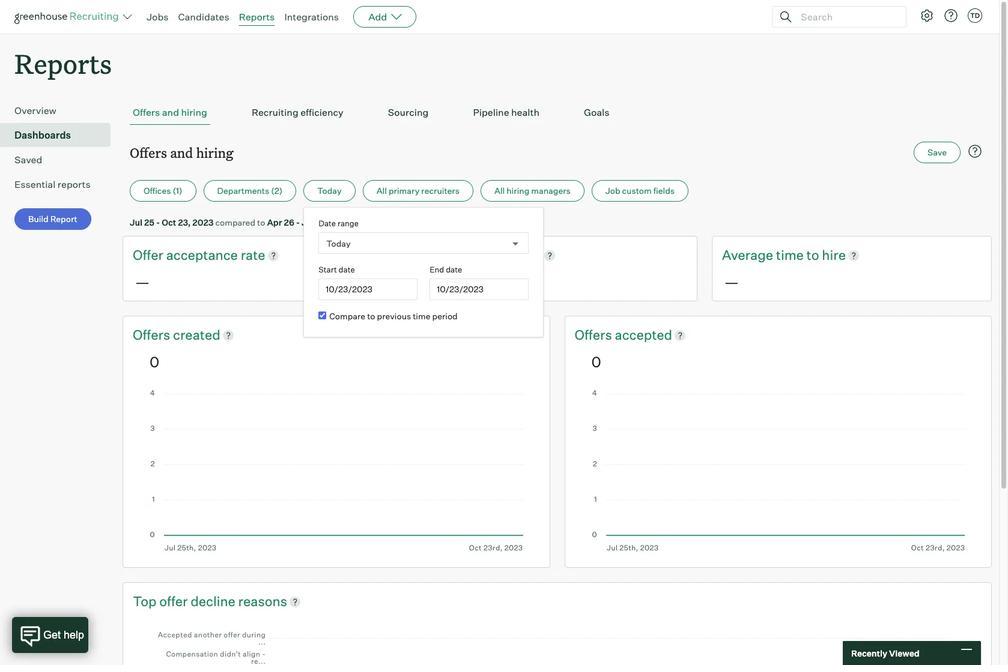 Task type: locate. For each thing, give the bounding box(es) containing it.
date right end
[[446, 265, 462, 275]]

1 jul from the left
[[130, 218, 142, 228]]

reports down greenhouse recruiting 'image'
[[14, 46, 112, 81]]

average
[[427, 247, 479, 263], [722, 247, 773, 263]]

23,
[[178, 218, 191, 228]]

2 horizontal spatial time
[[776, 247, 804, 263]]

0 for accepted
[[592, 353, 601, 371]]

0 horizontal spatial to link
[[512, 247, 528, 265]]

2 time link from the left
[[776, 247, 807, 265]]

1 0 from the left
[[150, 353, 159, 371]]

time link for fill
[[482, 247, 512, 265]]

0 horizontal spatial 2023
[[193, 218, 214, 228]]

report
[[50, 214, 77, 224]]

1 horizontal spatial time
[[482, 247, 509, 263]]

0 vertical spatial offers and hiring
[[133, 106, 207, 119]]

offer link
[[133, 247, 166, 265]]

end
[[430, 265, 444, 275]]

1 time link from the left
[[482, 247, 512, 265]]

0 horizontal spatial average time to
[[427, 247, 528, 263]]

2 average time to from the left
[[722, 247, 822, 263]]

health
[[511, 106, 540, 119]]

offer
[[133, 247, 163, 263]]

integrations
[[284, 11, 339, 23]]

1 horizontal spatial —
[[430, 273, 444, 291]]

xychart image for accepted
[[592, 391, 965, 553]]

2023 right 24,
[[331, 218, 352, 228]]

rate link
[[241, 247, 265, 265]]

time left hire
[[776, 247, 804, 263]]

oct
[[162, 218, 176, 228]]

- right 25
[[156, 218, 160, 228]]

sourcing button
[[385, 100, 432, 125]]

0
[[150, 353, 159, 371], [592, 353, 601, 371]]

accepted link
[[615, 326, 673, 345]]

decline link
[[191, 593, 238, 612]]

recruiting
[[252, 106, 299, 119]]

time link left fill link
[[482, 247, 512, 265]]

0 horizontal spatial -
[[156, 218, 160, 228]]

1 to link from the left
[[512, 247, 528, 265]]

time link
[[482, 247, 512, 265], [776, 247, 807, 265]]

offers link for accepted
[[575, 326, 615, 345]]

24,
[[316, 218, 330, 228]]

1 vertical spatial today
[[326, 238, 351, 249]]

offer link
[[159, 593, 191, 612]]

reasons
[[238, 594, 287, 610]]

dashboards link
[[14, 128, 106, 143]]

time link left hire link at the top of page
[[776, 247, 807, 265]]

0 horizontal spatial offers link
[[133, 326, 173, 345]]

0 horizontal spatial reports
[[14, 46, 112, 81]]

0 horizontal spatial average
[[427, 247, 479, 263]]

all left primary
[[377, 186, 387, 196]]

2023
[[193, 218, 214, 228], [331, 218, 352, 228]]

1 horizontal spatial average link
[[722, 247, 776, 265]]

—
[[135, 273, 150, 291], [430, 273, 444, 291], [725, 273, 739, 291]]

date for end date
[[446, 265, 462, 275]]

0 horizontal spatial time link
[[482, 247, 512, 265]]

today down date range
[[326, 238, 351, 249]]

1 horizontal spatial jul
[[302, 218, 314, 228]]

all
[[377, 186, 387, 196], [495, 186, 505, 196]]

1 average time to from the left
[[427, 247, 528, 263]]

0 for created
[[150, 353, 159, 371]]

0 horizontal spatial date
[[339, 265, 355, 275]]

xychart image
[[150, 391, 523, 553], [592, 391, 965, 553], [150, 623, 965, 666]]

jul left 24,
[[302, 218, 314, 228]]

and inside button
[[162, 106, 179, 119]]

to link for hire
[[807, 247, 822, 265]]

recruiters
[[421, 186, 460, 196]]

all left managers
[[495, 186, 505, 196]]

0 horizontal spatial average link
[[427, 247, 482, 265]]

time left period
[[413, 311, 431, 322]]

acceptance link
[[166, 247, 241, 265]]

today up 24,
[[317, 186, 342, 196]]

date right start
[[339, 265, 355, 275]]

1 all from the left
[[377, 186, 387, 196]]

pipeline
[[473, 106, 509, 119]]

2 date from the left
[[446, 265, 462, 275]]

- right 26
[[296, 218, 300, 228]]

1 average link from the left
[[427, 247, 482, 265]]

time for fill
[[482, 247, 509, 263]]

average link
[[427, 247, 482, 265], [722, 247, 776, 265]]

2 average link from the left
[[722, 247, 776, 265]]

reports link
[[239, 11, 275, 23]]

compared
[[215, 218, 255, 228]]

1 average from the left
[[427, 247, 479, 263]]

0 horizontal spatial all
[[377, 186, 387, 196]]

tab list
[[130, 100, 985, 125]]

2 2023 from the left
[[331, 218, 352, 228]]

offers and hiring inside offers and hiring button
[[133, 106, 207, 119]]

top offer decline
[[133, 594, 238, 610]]

job
[[606, 186, 621, 196]]

10/23/2023 down start date
[[326, 284, 373, 295]]

0 horizontal spatial —
[[135, 273, 150, 291]]

1 horizontal spatial reports
[[239, 11, 275, 23]]

0 horizontal spatial jul
[[130, 218, 142, 228]]

-
[[156, 218, 160, 228], [296, 218, 300, 228]]

1 horizontal spatial offers link
[[575, 326, 615, 345]]

fill link
[[528, 247, 542, 265]]

2 to link from the left
[[807, 247, 822, 265]]

integrations link
[[284, 11, 339, 23]]

pipeline health
[[473, 106, 540, 119]]

time link for hire
[[776, 247, 807, 265]]

1 horizontal spatial time link
[[776, 247, 807, 265]]

0 horizontal spatial 10/23/2023
[[326, 284, 373, 295]]

offers
[[133, 106, 160, 119], [130, 144, 167, 162], [133, 327, 173, 343], [575, 327, 615, 343]]

1 horizontal spatial average time to
[[722, 247, 822, 263]]

recently
[[852, 649, 888, 659]]

0 vertical spatial today
[[317, 186, 342, 196]]

Compare to previous time period checkbox
[[319, 312, 326, 320]]

add button
[[353, 6, 417, 28]]

1 offers link from the left
[[133, 326, 173, 345]]

job custom fields button
[[592, 180, 689, 202]]

start date
[[319, 265, 355, 275]]

efficiency
[[301, 106, 344, 119]]

all for all hiring managers
[[495, 186, 505, 196]]

average time to for hire
[[722, 247, 822, 263]]

0 vertical spatial and
[[162, 106, 179, 119]]

2 vertical spatial hiring
[[507, 186, 530, 196]]

2 - from the left
[[296, 218, 300, 228]]

all primary recruiters
[[377, 186, 460, 196]]

1 horizontal spatial all
[[495, 186, 505, 196]]

1 horizontal spatial 10/23/2023
[[437, 284, 484, 295]]

today
[[317, 186, 342, 196], [326, 238, 351, 249]]

1 horizontal spatial date
[[446, 265, 462, 275]]

2 horizontal spatial —
[[725, 273, 739, 291]]

average time to
[[427, 247, 528, 263], [722, 247, 822, 263]]

departments (2) button
[[203, 180, 296, 202]]

2 all from the left
[[495, 186, 505, 196]]

to link
[[512, 247, 528, 265], [807, 247, 822, 265]]

— for hire
[[725, 273, 739, 291]]

td button
[[968, 8, 983, 23]]

essential reports
[[14, 179, 91, 191]]

1 horizontal spatial to link
[[807, 247, 822, 265]]

offers link
[[133, 326, 173, 345], [575, 326, 615, 345]]

2 average from the left
[[722, 247, 773, 263]]

average link for fill
[[427, 247, 482, 265]]

jul left 25
[[130, 218, 142, 228]]

3 — from the left
[[725, 273, 739, 291]]

1 10/23/2023 from the left
[[326, 284, 373, 295]]

1 horizontal spatial -
[[296, 218, 300, 228]]

0 vertical spatial hiring
[[181, 106, 207, 119]]

— for fill
[[430, 273, 444, 291]]

2 offers link from the left
[[575, 326, 615, 345]]

to left apr
[[257, 218, 265, 228]]

1 - from the left
[[156, 218, 160, 228]]

1 horizontal spatial average
[[722, 247, 773, 263]]

2023 right 23,
[[193, 218, 214, 228]]

date for start date
[[339, 265, 355, 275]]

reports right candidates
[[239, 11, 275, 23]]

average for hire
[[722, 247, 773, 263]]

jul 25 - oct 23, 2023 compared to apr 26 - jul 24, 2023
[[130, 218, 352, 228]]

all inside button
[[377, 186, 387, 196]]

custom
[[622, 186, 652, 196]]

acceptance
[[166, 247, 238, 263]]

0 vertical spatial reports
[[239, 11, 275, 23]]

Search text field
[[798, 8, 895, 26]]

2 — from the left
[[430, 273, 444, 291]]

10/23/2023 down end date
[[437, 284, 484, 295]]

1 horizontal spatial 2023
[[331, 218, 352, 228]]

jobs link
[[147, 11, 169, 23]]

0 horizontal spatial 0
[[150, 353, 159, 371]]

time
[[482, 247, 509, 263], [776, 247, 804, 263], [413, 311, 431, 322]]

overview
[[14, 105, 56, 117]]

compare
[[329, 311, 365, 322]]

date range
[[319, 219, 359, 228]]

today inside today button
[[317, 186, 342, 196]]

2 0 from the left
[[592, 353, 601, 371]]

1 vertical spatial offers and hiring
[[130, 144, 234, 162]]

all inside button
[[495, 186, 505, 196]]

10/23/2023
[[326, 284, 373, 295], [437, 284, 484, 295]]

time left fill
[[482, 247, 509, 263]]

departments (2)
[[217, 186, 283, 196]]

rate
[[241, 247, 265, 263]]

26
[[284, 218, 294, 228]]

1 horizontal spatial 0
[[592, 353, 601, 371]]

reports
[[239, 11, 275, 23], [14, 46, 112, 81]]

1 date from the left
[[339, 265, 355, 275]]



Task type: describe. For each thing, give the bounding box(es) containing it.
dashboards
[[14, 129, 71, 141]]

offer
[[159, 594, 188, 610]]

managers
[[531, 186, 571, 196]]

(1)
[[173, 186, 182, 196]]

essential
[[14, 179, 55, 191]]

0 horizontal spatial time
[[413, 311, 431, 322]]

fill
[[528, 247, 542, 263]]

candidates
[[178, 11, 229, 23]]

to left previous
[[367, 311, 375, 322]]

hiring inside all hiring managers button
[[507, 186, 530, 196]]

to left hire
[[807, 247, 819, 263]]

goals
[[584, 106, 610, 119]]

to left fill
[[512, 247, 525, 263]]

1 vertical spatial and
[[170, 144, 193, 162]]

offices (1)
[[144, 186, 182, 196]]

recruiting efficiency
[[252, 106, 344, 119]]

offer acceptance
[[133, 247, 241, 263]]

previous
[[377, 311, 411, 322]]

accepted
[[615, 327, 673, 343]]

1 vertical spatial hiring
[[196, 144, 234, 162]]

sourcing
[[388, 106, 429, 119]]

25
[[144, 218, 154, 228]]

save button
[[914, 142, 961, 164]]

compare to previous time period
[[329, 311, 458, 322]]

viewed
[[889, 649, 920, 659]]

hire
[[822, 247, 846, 263]]

hire link
[[822, 247, 846, 265]]

offices (1) button
[[130, 180, 196, 202]]

goals button
[[581, 100, 613, 125]]

overview link
[[14, 103, 106, 118]]

jobs
[[147, 11, 169, 23]]

top link
[[133, 593, 159, 612]]

1 — from the left
[[135, 273, 150, 291]]

reasons link
[[238, 593, 287, 612]]

average link for hire
[[722, 247, 776, 265]]

average for fill
[[427, 247, 479, 263]]

build report button
[[14, 209, 91, 230]]

1 vertical spatial reports
[[14, 46, 112, 81]]

recruiting efficiency button
[[249, 100, 347, 125]]

decline
[[191, 594, 235, 610]]

candidates link
[[178, 11, 229, 23]]

start
[[319, 265, 337, 275]]

2 10/23/2023 from the left
[[437, 284, 484, 295]]

offers link for created
[[133, 326, 173, 345]]

date
[[319, 219, 336, 228]]

td button
[[966, 6, 985, 25]]

departments
[[217, 186, 269, 196]]

saved
[[14, 154, 42, 166]]

recently viewed
[[852, 649, 920, 659]]

build
[[28, 214, 48, 224]]

created link
[[173, 326, 220, 345]]

all hiring managers
[[495, 186, 571, 196]]

reports
[[58, 179, 91, 191]]

offices
[[144, 186, 171, 196]]

job custom fields
[[606, 186, 675, 196]]

top
[[133, 594, 157, 610]]

hiring inside offers and hiring button
[[181, 106, 207, 119]]

all primary recruiters button
[[363, 180, 474, 202]]

time for hire
[[776, 247, 804, 263]]

2 jul from the left
[[302, 218, 314, 228]]

configure image
[[920, 8, 935, 23]]

apr
[[267, 218, 282, 228]]

created
[[173, 327, 220, 343]]

save
[[928, 147, 947, 158]]

average time to for fill
[[427, 247, 528, 263]]

period
[[432, 311, 458, 322]]

today button
[[304, 180, 356, 202]]

essential reports link
[[14, 177, 106, 192]]

end date
[[430, 265, 462, 275]]

build report
[[28, 214, 77, 224]]

offers and hiring button
[[130, 100, 210, 125]]

saved link
[[14, 153, 106, 167]]

td
[[971, 11, 980, 20]]

(2)
[[271, 186, 283, 196]]

primary
[[389, 186, 420, 196]]

offers inside button
[[133, 106, 160, 119]]

faq image
[[968, 144, 983, 159]]

tab list containing offers and hiring
[[130, 100, 985, 125]]

range
[[338, 219, 359, 228]]

add
[[368, 11, 387, 23]]

all for all primary recruiters
[[377, 186, 387, 196]]

pipeline health button
[[470, 100, 543, 125]]

1 2023 from the left
[[193, 218, 214, 228]]

all hiring managers button
[[481, 180, 585, 202]]

xychart image for created
[[150, 391, 523, 553]]

to link for fill
[[512, 247, 528, 265]]

greenhouse recruiting image
[[14, 10, 123, 24]]



Task type: vqa. For each thing, say whether or not it's contained in the screenshot.
"Reset"
no



